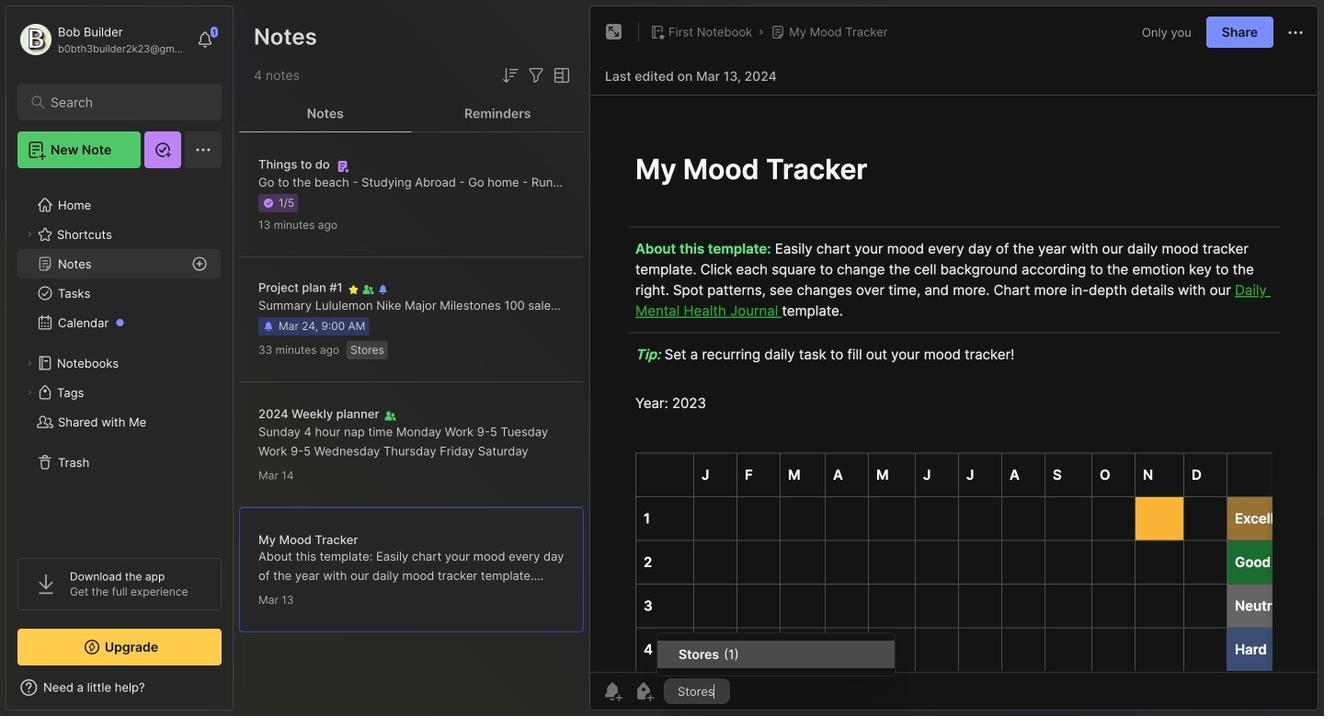 Task type: locate. For each thing, give the bounding box(es) containing it.
Sort options field
[[500, 64, 522, 86]]

None search field
[[51, 91, 197, 113]]

main element
[[0, 0, 239, 717]]

add a reminder image
[[602, 681, 624, 703]]

add filters image
[[525, 64, 547, 86]]

expand tags image
[[24, 387, 35, 398]]

tree inside main element
[[6, 179, 233, 542]]

View options field
[[547, 64, 573, 86]]

more actions image
[[1285, 22, 1307, 44]]

none search field inside main element
[[51, 91, 197, 113]]

More actions field
[[1285, 21, 1307, 44]]

Search text field
[[51, 94, 197, 111]]

tab list
[[239, 96, 584, 132]]

note window element
[[590, 6, 1319, 711]]

Note Editor text field
[[591, 95, 1318, 673]]

tree
[[6, 179, 233, 542]]

Account field
[[17, 21, 188, 58]]



Task type: vqa. For each thing, say whether or not it's contained in the screenshot.
Expand note image
yes



Task type: describe. For each thing, give the bounding box(es) containing it.
add tag image
[[633, 681, 655, 703]]

WHAT'S NEW field
[[6, 673, 233, 703]]

click to collapse image
[[232, 683, 246, 705]]

expand note image
[[604, 21, 626, 43]]

Add filters field
[[525, 64, 547, 86]]

expand notebooks image
[[24, 358, 35, 369]]



